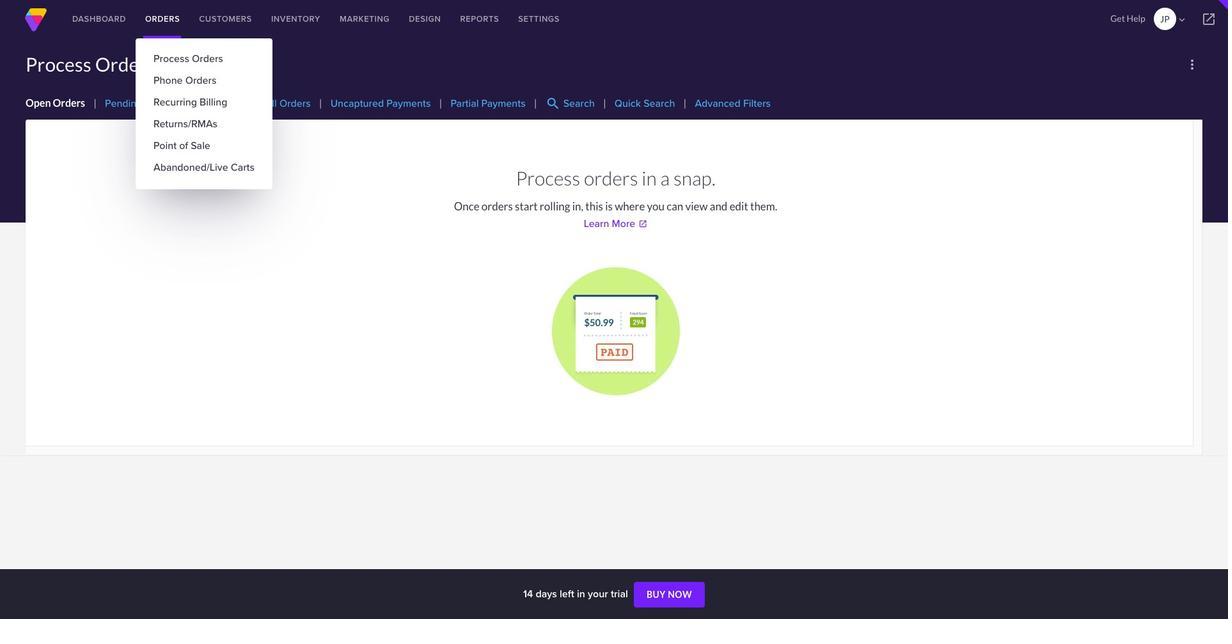 Task type: describe. For each thing, give the bounding box(es) containing it.
1 horizontal spatial in
[[642, 166, 657, 189]]


[[1202, 12, 1217, 27]]

inventory
[[271, 13, 321, 25]]

4 | from the left
[[439, 97, 442, 109]]

orders for process
[[584, 166, 638, 189]]

partial
[[451, 96, 479, 111]]

phone
[[154, 73, 183, 88]]

14 days left in your trial
[[523, 587, 631, 602]]

quick search link
[[615, 96, 675, 111]]

pending shipment
[[105, 96, 188, 111]]

quick
[[615, 96, 641, 111]]

search for search
[[564, 96, 595, 111]]

settings
[[519, 13, 560, 25]]

search search
[[546, 96, 595, 111]]

orders up process orders link
[[145, 13, 180, 25]]

get
[[1111, 13, 1126, 24]]

returns/rmas link
[[136, 114, 273, 134]]

advanced
[[695, 96, 741, 111]]

point
[[154, 138, 177, 153]]

uncaptured
[[331, 96, 384, 111]]

point of sale link
[[136, 136, 273, 156]]

open
[[26, 97, 51, 109]]

help
[[1127, 13, 1146, 24]]

design
[[409, 13, 441, 25]]

2 | from the left
[[196, 97, 200, 109]]

learn more link
[[584, 216, 648, 231]]

uncaptured payments link
[[331, 96, 431, 111]]

process orders down dashboard link
[[26, 52, 155, 76]]

process orders in a snap.
[[516, 166, 716, 189]]

buy
[[647, 590, 666, 600]]

carts
[[231, 160, 255, 175]]

orders for phone orders link
[[185, 73, 217, 88]]

rolling
[[540, 200, 570, 213]]

jp
[[1161, 13, 1170, 24]]

abandoned/live carts link
[[136, 157, 273, 178]]

open orders
[[26, 97, 85, 109]]

6 | from the left
[[603, 97, 607, 109]]

returns/rmas
[[154, 116, 218, 131]]

abandoned/live
[[154, 160, 228, 175]]

partial payments link
[[451, 96, 526, 111]]

recurring
[[154, 95, 197, 109]]

recurring billing link
[[136, 92, 273, 113]]

marketing
[[340, 13, 390, 25]]

more_vert button
[[1183, 54, 1203, 75]]

advanced filters
[[695, 96, 771, 111]]

shipped link
[[208, 96, 246, 111]]

advanced filters link
[[695, 96, 771, 111]]

in,
[[573, 200, 584, 213]]

buy now
[[647, 590, 692, 600]]

more
[[612, 216, 636, 231]]

buy now link
[[634, 582, 705, 608]]

payments for uncaptured payments
[[387, 96, 431, 111]]

once
[[454, 200, 480, 213]]

a
[[661, 166, 670, 189]]

7 | from the left
[[684, 97, 687, 109]]

trial
[[611, 587, 628, 602]]

left
[[560, 587, 575, 602]]

view
[[686, 200, 708, 213]]

dashboard link
[[63, 0, 136, 38]]

all orders
[[265, 96, 311, 111]]

point of sale
[[154, 138, 210, 153]]

your
[[588, 587, 608, 602]]

orders for once
[[482, 200, 513, 213]]

can
[[667, 200, 684, 213]]

5 | from the left
[[534, 97, 537, 109]]

all
[[265, 96, 277, 111]]



Task type: locate. For each thing, give the bounding box(es) containing it.
orders left start
[[482, 200, 513, 213]]

shipment
[[145, 96, 188, 111]]

orders up is at left top
[[584, 166, 638, 189]]

in right left
[[577, 587, 585, 602]]

days
[[536, 587, 557, 602]]

orders right open
[[53, 97, 85, 109]]

uncaptured payments
[[331, 96, 431, 111]]

orders right all
[[280, 96, 311, 111]]

recurring billing
[[154, 95, 227, 109]]

once orders start rolling in, this is where you can view and edit them. learn more
[[454, 200, 778, 231]]

0 horizontal spatial in
[[577, 587, 585, 602]]

search right "quick"
[[644, 96, 675, 111]]

all orders link
[[265, 96, 311, 111]]

payments right uncaptured on the top left
[[387, 96, 431, 111]]

search right the search
[[564, 96, 595, 111]]

2 payments from the left
[[482, 96, 526, 111]]

sale
[[191, 138, 210, 153]]

payments right 'partial'
[[482, 96, 526, 111]]

0 horizontal spatial orders
[[482, 200, 513, 213]]

orders for all orders link
[[280, 96, 311, 111]]

process orders up phone orders
[[154, 51, 223, 66]]

1 vertical spatial orders
[[482, 200, 513, 213]]

them.
[[751, 200, 778, 213]]

2 horizontal spatial process
[[516, 166, 581, 189]]

1 | from the left
[[94, 97, 97, 109]]

now
[[668, 590, 692, 600]]

get help
[[1111, 13, 1146, 24]]

| left 'partial'
[[439, 97, 442, 109]]


[[1177, 14, 1188, 26]]

orders up phone orders link
[[192, 51, 223, 66]]

process up open orders on the top
[[26, 52, 91, 76]]

shipped
[[208, 96, 246, 111]]

pending
[[105, 96, 142, 111]]

phone orders
[[154, 73, 217, 88]]

reports
[[460, 13, 499, 25]]

0 vertical spatial in
[[642, 166, 657, 189]]

 link
[[1190, 0, 1229, 38]]

| left advanced
[[684, 97, 687, 109]]

you
[[647, 200, 665, 213]]

| left billing
[[196, 97, 200, 109]]

and
[[710, 200, 728, 213]]

learn
[[584, 216, 610, 231]]

1 horizontal spatial payments
[[482, 96, 526, 111]]

search
[[564, 96, 595, 111], [644, 96, 675, 111]]

search inside search search
[[564, 96, 595, 111]]

0 horizontal spatial search
[[564, 96, 595, 111]]

is
[[605, 200, 613, 213]]

open orders link
[[26, 97, 85, 109]]

| left "quick"
[[603, 97, 607, 109]]

process orders link
[[136, 49, 273, 69]]

edit
[[730, 200, 749, 213]]

|
[[94, 97, 97, 109], [196, 97, 200, 109], [319, 97, 322, 109], [439, 97, 442, 109], [534, 97, 537, 109], [603, 97, 607, 109], [684, 97, 687, 109]]

pending shipment link
[[105, 96, 188, 111]]

abandoned/live carts
[[154, 160, 255, 175]]

in
[[642, 166, 657, 189], [577, 587, 585, 602]]

more_vert
[[1185, 57, 1201, 72]]

quick search
[[615, 96, 675, 111]]

process
[[154, 51, 189, 66], [26, 52, 91, 76], [516, 166, 581, 189]]

where
[[615, 200, 645, 213]]

filters
[[744, 96, 771, 111]]

0 vertical spatial orders
[[584, 166, 638, 189]]

of
[[179, 138, 188, 153]]

start
[[515, 200, 538, 213]]

1 payments from the left
[[387, 96, 431, 111]]

this
[[586, 200, 603, 213]]

| left pending
[[94, 97, 97, 109]]

orders up pending
[[95, 52, 155, 76]]

in left a in the right top of the page
[[642, 166, 657, 189]]

3 | from the left
[[319, 97, 322, 109]]

customers
[[199, 13, 252, 25]]

1 vertical spatial in
[[577, 587, 585, 602]]

orders for process orders link
[[192, 51, 223, 66]]

payments for partial payments
[[482, 96, 526, 111]]

oops! you don't have any orders yet. image
[[552, 268, 680, 396]]

| left the search
[[534, 97, 537, 109]]

phone orders link
[[136, 70, 273, 91]]

0 horizontal spatial process
[[26, 52, 91, 76]]

billing
[[200, 95, 227, 109]]

search for quick
[[644, 96, 675, 111]]

search
[[546, 96, 561, 111]]

1 horizontal spatial process
[[154, 51, 189, 66]]

orders for open orders link
[[53, 97, 85, 109]]

orders down process orders link
[[185, 73, 217, 88]]

1 search from the left
[[564, 96, 595, 111]]

partial payments
[[451, 96, 526, 111]]

orders inside once orders start rolling in, this is where you can view and edit them. learn more
[[482, 200, 513, 213]]

dashboard
[[72, 13, 126, 25]]

1 horizontal spatial orders
[[584, 166, 638, 189]]

14
[[523, 587, 533, 602]]

process up rolling
[[516, 166, 581, 189]]

orders
[[145, 13, 180, 25], [192, 51, 223, 66], [95, 52, 155, 76], [185, 73, 217, 88], [280, 96, 311, 111], [53, 97, 85, 109]]

orders
[[584, 166, 638, 189], [482, 200, 513, 213]]

| right all orders link
[[319, 97, 322, 109]]

0 horizontal spatial payments
[[387, 96, 431, 111]]

process up phone
[[154, 51, 189, 66]]

payments
[[387, 96, 431, 111], [482, 96, 526, 111]]

2 search from the left
[[644, 96, 675, 111]]

snap.
[[674, 166, 716, 189]]

1 horizontal spatial search
[[644, 96, 675, 111]]

process orders
[[154, 51, 223, 66], [26, 52, 155, 76]]



Task type: vqa. For each thing, say whether or not it's contained in the screenshot.
'left'
yes



